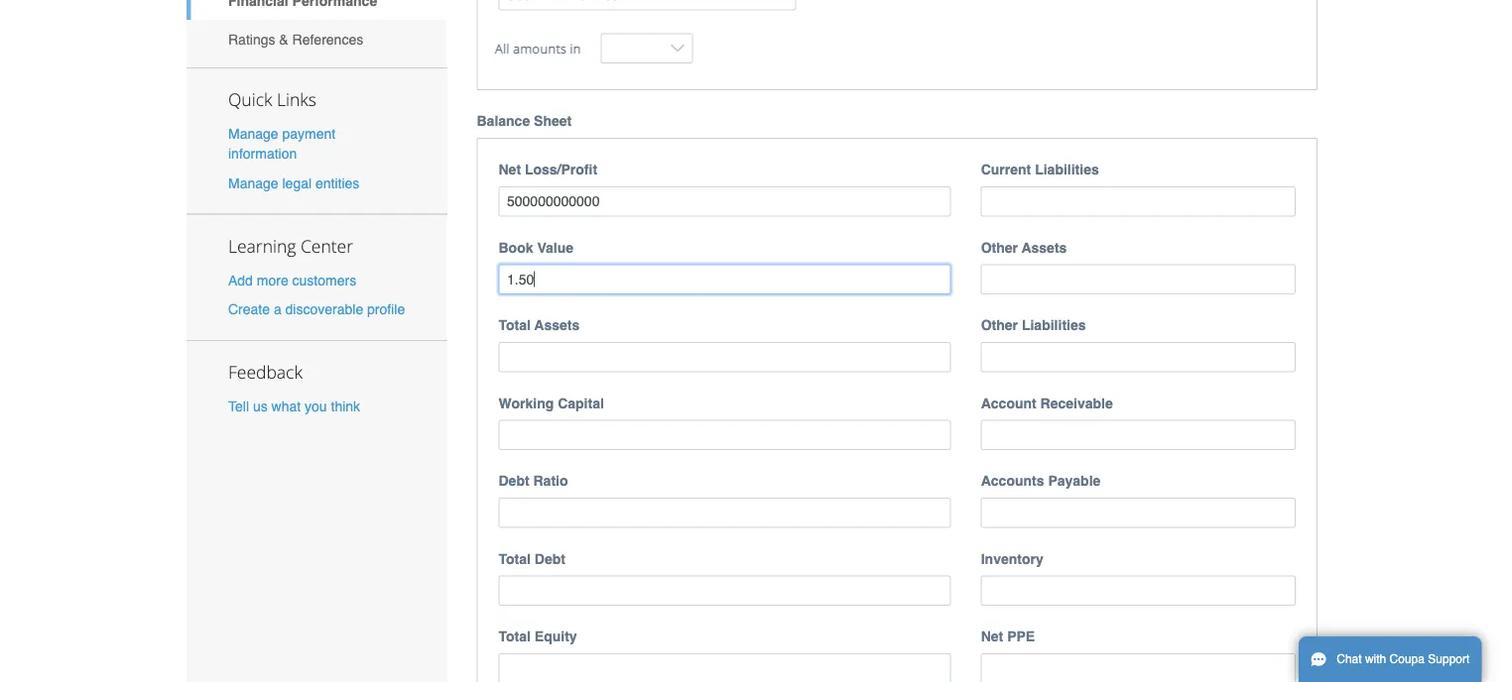 Task type: vqa. For each thing, say whether or not it's contained in the screenshot.
and to the right
no



Task type: locate. For each thing, give the bounding box(es) containing it.
balance sheet
[[477, 113, 572, 129]]

assets for total assets
[[534, 317, 580, 333]]

total
[[499, 317, 531, 333], [499, 551, 531, 567], [499, 629, 531, 645]]

inventory
[[981, 551, 1043, 567]]

create
[[228, 301, 270, 317]]

quick
[[228, 88, 272, 111]]

book
[[499, 240, 533, 255]]

0 vertical spatial total
[[499, 317, 531, 333]]

debt ratio
[[499, 473, 568, 489]]

1 vertical spatial debt
[[535, 551, 565, 567]]

ratio
[[533, 473, 568, 489]]

manage legal entities link
[[228, 175, 359, 191]]

Current Liabilities text field
[[981, 186, 1296, 217]]

1 horizontal spatial debt
[[535, 551, 565, 567]]

other assets
[[981, 240, 1067, 255]]

think
[[331, 399, 360, 414]]

current
[[981, 162, 1031, 177]]

0 horizontal spatial net
[[499, 162, 521, 177]]

debt left the ratio
[[499, 473, 529, 489]]

&
[[279, 31, 288, 47]]

ppe
[[1007, 629, 1035, 645]]

what
[[271, 399, 301, 414]]

1 horizontal spatial assets
[[1022, 240, 1067, 255]]

total assets
[[499, 317, 580, 333]]

links
[[277, 88, 316, 111]]

accounts payable
[[981, 473, 1101, 489]]

total down the book
[[499, 317, 531, 333]]

quick links
[[228, 88, 316, 111]]

manage down information
[[228, 175, 278, 191]]

total down debt ratio
[[499, 551, 531, 567]]

with
[[1365, 653, 1386, 667]]

chat with coupa support button
[[1299, 637, 1482, 683]]

tell
[[228, 399, 249, 414]]

book value
[[499, 240, 573, 255]]

other for other assets
[[981, 240, 1018, 255]]

3 total from the top
[[499, 629, 531, 645]]

other up account
[[981, 317, 1018, 333]]

loss/profit
[[525, 162, 597, 177]]

1 total from the top
[[499, 317, 531, 333]]

0 horizontal spatial assets
[[534, 317, 580, 333]]

liabilities
[[1035, 162, 1099, 177], [1022, 317, 1086, 333]]

tell us what you think
[[228, 399, 360, 414]]

a
[[274, 301, 281, 317]]

0 vertical spatial manage
[[228, 126, 278, 142]]

1 vertical spatial other
[[981, 317, 1018, 333]]

customers
[[292, 272, 356, 288]]

net down balance
[[499, 162, 521, 177]]

Other Liabilities text field
[[981, 342, 1296, 372]]

liabilities for current liabilities
[[1035, 162, 1099, 177]]

liabilities up 'account receivable'
[[1022, 317, 1086, 333]]

1 other from the top
[[981, 240, 1018, 255]]

debt down the ratio
[[535, 551, 565, 567]]

information
[[228, 146, 297, 162]]

manage
[[228, 126, 278, 142], [228, 175, 278, 191]]

1 vertical spatial total
[[499, 551, 531, 567]]

2 vertical spatial total
[[499, 629, 531, 645]]

1 horizontal spatial net
[[981, 629, 1003, 645]]

assets for other assets
[[1022, 240, 1067, 255]]

liabilities right current in the right of the page
[[1035, 162, 1099, 177]]

1 manage from the top
[[228, 126, 278, 142]]

account
[[981, 395, 1037, 411]]

learning center
[[228, 234, 353, 257]]

1 vertical spatial manage
[[228, 175, 278, 191]]

chat with coupa support
[[1337, 653, 1470, 667]]

2 total from the top
[[499, 551, 531, 567]]

1 vertical spatial assets
[[534, 317, 580, 333]]

other liabilities
[[981, 317, 1086, 333]]

total left the equity at the left
[[499, 629, 531, 645]]

net
[[499, 162, 521, 177], [981, 629, 1003, 645]]

2 manage from the top
[[228, 175, 278, 191]]

1 vertical spatial net
[[981, 629, 1003, 645]]

debt
[[499, 473, 529, 489], [535, 551, 565, 567]]

Net PPE text field
[[981, 654, 1296, 683]]

assets down 'current liabilities'
[[1022, 240, 1067, 255]]

total equity
[[499, 629, 577, 645]]

0 vertical spatial liabilities
[[1035, 162, 1099, 177]]

other down current in the right of the page
[[981, 240, 1018, 255]]

0 vertical spatial debt
[[499, 473, 529, 489]]

all amounts in
[[495, 39, 581, 57]]

center
[[301, 234, 353, 257]]

total for total equity
[[499, 629, 531, 645]]

assets down value
[[534, 317, 580, 333]]

value
[[537, 240, 573, 255]]

net for net loss/profit
[[499, 162, 521, 177]]

other
[[981, 240, 1018, 255], [981, 317, 1018, 333]]

manage payment information
[[228, 126, 336, 162]]

manage inside manage payment information
[[228, 126, 278, 142]]

add more customers link
[[228, 272, 356, 288]]

assets
[[1022, 240, 1067, 255], [534, 317, 580, 333]]

amounts
[[513, 39, 566, 57]]

sheet
[[534, 113, 572, 129]]

working
[[499, 395, 554, 411]]

2 other from the top
[[981, 317, 1018, 333]]

tell us what you think button
[[228, 397, 360, 416]]

Account Receivable text field
[[981, 420, 1296, 450]]

0 vertical spatial other
[[981, 240, 1018, 255]]

net left 'ppe'
[[981, 629, 1003, 645]]

profile
[[367, 301, 405, 317]]

ratings
[[228, 31, 275, 47]]

1 vertical spatial liabilities
[[1022, 317, 1086, 333]]

capital
[[558, 395, 604, 411]]

manage up information
[[228, 126, 278, 142]]

0 vertical spatial assets
[[1022, 240, 1067, 255]]

net for net ppe
[[981, 629, 1003, 645]]

0 vertical spatial net
[[499, 162, 521, 177]]

Total Assets text field
[[499, 342, 951, 372]]



Task type: describe. For each thing, give the bounding box(es) containing it.
legal
[[282, 175, 312, 191]]

all
[[495, 39, 510, 57]]

manage payment information link
[[228, 126, 336, 162]]

support
[[1428, 653, 1470, 667]]

liabilities for other liabilities
[[1022, 317, 1086, 333]]

Total Equity text field
[[499, 654, 951, 683]]

account receivable
[[981, 395, 1113, 411]]

total for total assets
[[499, 317, 531, 333]]

learning
[[228, 234, 296, 257]]

feedback
[[228, 360, 302, 384]]

total for total debt
[[499, 551, 531, 567]]

coupa
[[1390, 653, 1425, 667]]

Search currencies... field
[[499, 0, 796, 10]]

in
[[570, 39, 581, 57]]

us
[[253, 399, 268, 414]]

more
[[257, 272, 288, 288]]

manage legal entities
[[228, 175, 359, 191]]

current liabilities
[[981, 162, 1099, 177]]

discoverable
[[285, 301, 363, 317]]

payable
[[1048, 473, 1101, 489]]

Book Value text field
[[499, 264, 951, 295]]

0 horizontal spatial debt
[[499, 473, 529, 489]]

Debt Ratio text field
[[499, 498, 951, 528]]

create a discoverable profile
[[228, 301, 405, 317]]

Inventory text field
[[981, 576, 1296, 606]]

entities
[[315, 175, 359, 191]]

ratings & references
[[228, 31, 363, 47]]

you
[[305, 399, 327, 414]]

manage for manage payment information
[[228, 126, 278, 142]]

Accounts Payable text field
[[981, 498, 1296, 528]]

Total Debt text field
[[499, 576, 951, 606]]

references
[[292, 31, 363, 47]]

net loss/profit
[[499, 162, 597, 177]]

equity
[[535, 629, 577, 645]]

receivable
[[1040, 395, 1113, 411]]

Net Loss/Profit text field
[[499, 186, 951, 217]]

balance
[[477, 113, 530, 129]]

chat
[[1337, 653, 1362, 667]]

add
[[228, 272, 253, 288]]

working capital
[[499, 395, 604, 411]]

payment
[[282, 126, 336, 142]]

Working Capital text field
[[499, 420, 951, 450]]

manage for manage legal entities
[[228, 175, 278, 191]]

other for other liabilities
[[981, 317, 1018, 333]]

Other Assets text field
[[981, 264, 1296, 295]]

total debt
[[499, 551, 565, 567]]

create a discoverable profile link
[[228, 301, 405, 317]]

accounts
[[981, 473, 1044, 489]]

net ppe
[[981, 629, 1035, 645]]

add more customers
[[228, 272, 356, 288]]

ratings & references link
[[187, 20, 447, 58]]



